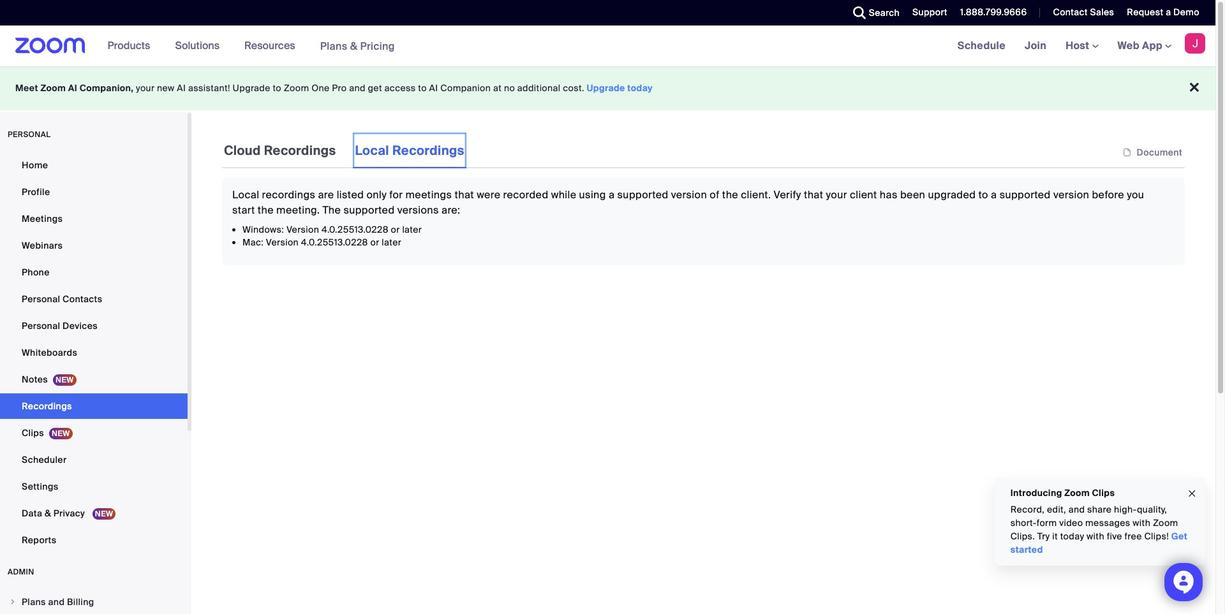 Task type: locate. For each thing, give the bounding box(es) containing it.
to right the access
[[418, 82, 427, 94]]

personal for personal contacts
[[22, 294, 60, 305]]

data
[[22, 508, 42, 519]]

demo
[[1173, 6, 1200, 18]]

1 personal from the top
[[22, 294, 60, 305]]

zoom left one on the top left of page
[[284, 82, 309, 94]]

2 horizontal spatial to
[[978, 188, 988, 202]]

1 vertical spatial with
[[1087, 531, 1105, 542]]

1 horizontal spatial with
[[1133, 517, 1151, 529]]

0 horizontal spatial your
[[136, 82, 155, 94]]

1.888.799.9666
[[960, 6, 1027, 18]]

1 horizontal spatial supported
[[617, 188, 668, 202]]

0 horizontal spatial supported
[[344, 204, 395, 217]]

1 horizontal spatial ai
[[177, 82, 186, 94]]

profile picture image
[[1185, 33, 1205, 54]]

plans inside menu item
[[22, 597, 46, 608]]

personal contacts
[[22, 294, 102, 305]]

high-
[[1114, 504, 1137, 516]]

1 vertical spatial version
[[266, 237, 299, 248]]

1.888.799.9666 button
[[951, 0, 1030, 26], [960, 6, 1027, 18]]

0 vertical spatial the
[[722, 188, 738, 202]]

phone link
[[0, 260, 188, 285]]

0 horizontal spatial today
[[627, 82, 653, 94]]

upgrade down product information navigation
[[233, 82, 270, 94]]

2 horizontal spatial a
[[1166, 6, 1171, 18]]

meetings navigation
[[948, 26, 1216, 67]]

introducing zoom clips
[[1011, 487, 1115, 499]]

and inside meet zoom ai companion, footer
[[349, 82, 366, 94]]

1 vertical spatial personal
[[22, 320, 60, 332]]

1 horizontal spatial that
[[804, 188, 823, 202]]

1 horizontal spatial and
[[349, 82, 366, 94]]

0 horizontal spatial ai
[[68, 82, 77, 94]]

your left new
[[136, 82, 155, 94]]

1 horizontal spatial or
[[391, 224, 400, 235]]

1 vertical spatial &
[[45, 508, 51, 519]]

introducing
[[1011, 487, 1062, 499]]

or down versions
[[391, 224, 400, 235]]

web app
[[1118, 39, 1163, 52]]

data & privacy link
[[0, 501, 188, 526]]

data & privacy
[[22, 508, 87, 519]]

0 horizontal spatial with
[[1087, 531, 1105, 542]]

0 vertical spatial clips
[[22, 428, 44, 439]]

version left of
[[671, 188, 707, 202]]

the
[[722, 188, 738, 202], [258, 204, 274, 217]]

pricing
[[360, 39, 395, 53]]

1 horizontal spatial to
[[418, 82, 427, 94]]

0 horizontal spatial later
[[382, 237, 401, 248]]

that
[[455, 188, 474, 202], [804, 188, 823, 202]]

0 horizontal spatial plans
[[22, 597, 46, 608]]

personal devices
[[22, 320, 98, 332]]

1 horizontal spatial &
[[350, 39, 358, 53]]

2 personal from the top
[[22, 320, 60, 332]]

0 horizontal spatial or
[[370, 237, 379, 248]]

ai left companion
[[429, 82, 438, 94]]

1 horizontal spatial recordings
[[264, 142, 336, 159]]

support
[[912, 6, 947, 18]]

profile link
[[0, 179, 188, 205]]

app
[[1142, 39, 1163, 52]]

2 horizontal spatial and
[[1069, 504, 1085, 516]]

0 vertical spatial personal
[[22, 294, 60, 305]]

privacy
[[53, 508, 85, 519]]

access
[[385, 82, 416, 94]]

1 horizontal spatial your
[[826, 188, 847, 202]]

zoom logo image
[[15, 38, 85, 54]]

messages
[[1086, 517, 1131, 529]]

with up free
[[1133, 517, 1151, 529]]

0 horizontal spatial &
[[45, 508, 51, 519]]

zoom inside record, edit, and share high-quality, short-form video messages with zoom clips. try it today with five free clips!
[[1153, 517, 1178, 529]]

and
[[349, 82, 366, 94], [1069, 504, 1085, 516], [48, 597, 65, 608]]

1 vertical spatial plans
[[22, 597, 46, 608]]

one
[[311, 82, 330, 94]]

a right the using
[[609, 188, 615, 202]]

0 horizontal spatial to
[[273, 82, 281, 94]]

admin
[[8, 567, 34, 577]]

& right the data
[[45, 508, 51, 519]]

document button
[[1120, 147, 1185, 158]]

meet zoom ai companion, your new ai assistant! upgrade to zoom one pro and get access to ai companion at no additional cost. upgrade today
[[15, 82, 653, 94]]

2 horizontal spatial recordings
[[392, 142, 464, 159]]

with
[[1133, 517, 1151, 529], [1087, 531, 1105, 542]]

& left pricing
[[350, 39, 358, 53]]

clips up scheduler
[[22, 428, 44, 439]]

host
[[1066, 39, 1092, 52]]

1 horizontal spatial plans
[[320, 39, 347, 53]]

0 vertical spatial today
[[627, 82, 653, 94]]

1 vertical spatial later
[[382, 237, 401, 248]]

additional
[[517, 82, 561, 94]]

personal inside personal contacts link
[[22, 294, 60, 305]]

pro
[[332, 82, 347, 94]]

plans up meet zoom ai companion, your new ai assistant! upgrade to zoom one pro and get access to ai companion at no additional cost. upgrade today
[[320, 39, 347, 53]]

to right upgraded
[[978, 188, 988, 202]]

phone
[[22, 267, 50, 278]]

to down resources dropdown button
[[273, 82, 281, 94]]

local inside local recordings tab
[[355, 142, 389, 159]]

0 horizontal spatial that
[[455, 188, 474, 202]]

recordings inside "personal menu" menu
[[22, 401, 72, 412]]

and inside record, edit, and share high-quality, short-form video messages with zoom clips. try it today with five free clips!
[[1069, 504, 1085, 516]]

and left billing
[[48, 597, 65, 608]]

schedule
[[958, 39, 1006, 52]]

tabs of recording tab list
[[222, 133, 466, 168]]

1 vertical spatial your
[[826, 188, 847, 202]]

personal
[[22, 294, 60, 305], [22, 320, 60, 332]]

version down windows:
[[266, 237, 299, 248]]

join
[[1025, 39, 1047, 52]]

whiteboards
[[22, 347, 77, 359]]

products
[[108, 39, 150, 52]]

version down meeting.
[[286, 224, 319, 235]]

the right of
[[722, 188, 738, 202]]

1 vertical spatial local
[[232, 188, 259, 202]]

the up windows:
[[258, 204, 274, 217]]

0 horizontal spatial local
[[232, 188, 259, 202]]

were
[[477, 188, 500, 202]]

supported
[[617, 188, 668, 202], [1000, 188, 1051, 202], [344, 204, 395, 217]]

local up start
[[232, 188, 259, 202]]

and left get
[[349, 82, 366, 94]]

that right verify
[[804, 188, 823, 202]]

banner
[[0, 26, 1216, 67]]

a right upgraded
[[991, 188, 997, 202]]

0 vertical spatial version
[[286, 224, 319, 235]]

1 horizontal spatial local
[[355, 142, 389, 159]]

webinars
[[22, 240, 63, 251]]

ai right new
[[177, 82, 186, 94]]

2 vertical spatial and
[[48, 597, 65, 608]]

personal inside personal devices 'link'
[[22, 320, 60, 332]]

cloud recordings
[[224, 142, 336, 159]]

clips inside "personal menu" menu
[[22, 428, 44, 439]]

0 vertical spatial and
[[349, 82, 366, 94]]

0 horizontal spatial the
[[258, 204, 274, 217]]

ai left companion,
[[68, 82, 77, 94]]

main content element
[[222, 133, 1185, 265]]

meet
[[15, 82, 38, 94]]

personal up whiteboards
[[22, 320, 60, 332]]

a left demo
[[1166, 6, 1171, 18]]

clips up share
[[1092, 487, 1115, 499]]

join link
[[1015, 26, 1056, 66]]

client
[[850, 188, 877, 202]]

start
[[232, 204, 255, 217]]

with down messages
[[1087, 531, 1105, 542]]

0 vertical spatial local
[[355, 142, 389, 159]]

clips link
[[0, 420, 188, 446]]

plans and billing
[[22, 597, 94, 608]]

recordings up recordings
[[264, 142, 336, 159]]

0 vertical spatial later
[[402, 224, 422, 235]]

that up are:
[[455, 188, 474, 202]]

record,
[[1011, 504, 1045, 516]]

and up video
[[1069, 504, 1085, 516]]

0 vertical spatial your
[[136, 82, 155, 94]]

your inside meet zoom ai companion, footer
[[136, 82, 155, 94]]

zoom
[[40, 82, 66, 94], [284, 82, 309, 94], [1065, 487, 1090, 499], [1153, 517, 1178, 529]]

scheduler link
[[0, 447, 188, 473]]

0 horizontal spatial and
[[48, 597, 65, 608]]

2 horizontal spatial ai
[[429, 82, 438, 94]]

0 horizontal spatial upgrade
[[233, 82, 270, 94]]

contact
[[1053, 6, 1088, 18]]

devices
[[63, 320, 98, 332]]

0 vertical spatial 4.0.25513.0228
[[322, 224, 388, 235]]

has
[[880, 188, 898, 202]]

local up only
[[355, 142, 389, 159]]

personal down phone on the top
[[22, 294, 60, 305]]

cost.
[[563, 82, 584, 94]]

0 horizontal spatial recordings
[[22, 401, 72, 412]]

1 horizontal spatial today
[[1060, 531, 1084, 542]]

or
[[391, 224, 400, 235], [370, 237, 379, 248]]

local for local recordings
[[355, 142, 389, 159]]

1 that from the left
[[455, 188, 474, 202]]

settings link
[[0, 474, 188, 500]]

0 horizontal spatial clips
[[22, 428, 44, 439]]

0 horizontal spatial version
[[671, 188, 707, 202]]

1 vertical spatial and
[[1069, 504, 1085, 516]]

plans inside product information navigation
[[320, 39, 347, 53]]

1 vertical spatial clips
[[1092, 487, 1115, 499]]

recordings up meetings
[[392, 142, 464, 159]]

version left before
[[1053, 188, 1089, 202]]

1 vertical spatial today
[[1060, 531, 1084, 542]]

upgrade right cost.
[[587, 82, 625, 94]]

1 horizontal spatial upgrade
[[587, 82, 625, 94]]

upgraded
[[928, 188, 976, 202]]

new
[[157, 82, 175, 94]]

1 horizontal spatial the
[[722, 188, 738, 202]]

upgrade today link
[[587, 82, 653, 94]]

local recordings are listed only for meetings that were recorded while using a supported version of the client. verify that your client has been upgraded to a supported version before you start the meeting. the supported versions are:
[[232, 188, 1144, 217]]

or down only
[[370, 237, 379, 248]]

only
[[367, 188, 387, 202]]

recordings down notes in the bottom of the page
[[22, 401, 72, 412]]

right image
[[9, 599, 17, 606]]

contact sales link
[[1044, 0, 1117, 26], [1053, 6, 1114, 18]]

1 horizontal spatial version
[[1053, 188, 1089, 202]]

clips
[[22, 428, 44, 439], [1092, 487, 1115, 499]]

0 vertical spatial &
[[350, 39, 358, 53]]

assistant!
[[188, 82, 230, 94]]

zoom up "clips!"
[[1153, 517, 1178, 529]]

are
[[318, 188, 334, 202]]

billing
[[67, 597, 94, 608]]

request a demo
[[1127, 6, 1200, 18]]

for
[[389, 188, 403, 202]]

windows: version 4.0.25513.0228 or later mac: version 4.0.25513.0228 or later
[[242, 224, 422, 248]]

your left 'client'
[[826, 188, 847, 202]]

while
[[551, 188, 576, 202]]

& inside "personal menu" menu
[[45, 508, 51, 519]]

0 vertical spatial plans
[[320, 39, 347, 53]]

local inside local recordings are listed only for meetings that were recorded while using a supported version of the client. verify that your client has been upgraded to a supported version before you start the meeting. the supported versions are:
[[232, 188, 259, 202]]

and inside plans and billing menu item
[[48, 597, 65, 608]]

1 vertical spatial or
[[370, 237, 379, 248]]

recordings
[[264, 142, 336, 159], [392, 142, 464, 159], [22, 401, 72, 412]]

& inside product information navigation
[[350, 39, 358, 53]]

0 vertical spatial with
[[1133, 517, 1151, 529]]

contacts
[[63, 294, 102, 305]]

plans right right icon
[[22, 597, 46, 608]]

2 ai from the left
[[177, 82, 186, 94]]

request
[[1127, 6, 1163, 18]]

4.0.25513.0228
[[322, 224, 388, 235], [301, 237, 368, 248]]

plans & pricing link
[[320, 39, 395, 53], [320, 39, 395, 53]]

2 upgrade from the left
[[587, 82, 625, 94]]



Task type: describe. For each thing, give the bounding box(es) containing it.
get started
[[1011, 531, 1188, 556]]

recorded
[[503, 188, 548, 202]]

meeting.
[[276, 204, 320, 217]]

1 horizontal spatial a
[[991, 188, 997, 202]]

contact sales
[[1053, 6, 1114, 18]]

scheduler
[[22, 454, 67, 466]]

meet zoom ai companion, footer
[[0, 66, 1216, 110]]

0 horizontal spatial a
[[609, 188, 615, 202]]

get
[[368, 82, 382, 94]]

recordings for local recordings
[[392, 142, 464, 159]]

1 vertical spatial the
[[258, 204, 274, 217]]

personal menu menu
[[0, 152, 188, 554]]

plans for plans and billing
[[22, 597, 46, 608]]

webinars link
[[0, 233, 188, 258]]

home link
[[0, 152, 188, 178]]

schedule link
[[948, 26, 1015, 66]]

notes
[[22, 374, 48, 385]]

meetings
[[406, 188, 452, 202]]

file image
[[1123, 147, 1132, 158]]

local for local recordings are listed only for meetings that were recorded while using a supported version of the client. verify that your client has been upgraded to a supported version before you start the meeting. the supported versions are:
[[232, 188, 259, 202]]

using
[[579, 188, 606, 202]]

plans & pricing
[[320, 39, 395, 53]]

notes link
[[0, 367, 188, 392]]

settings
[[22, 481, 58, 493]]

personal
[[8, 130, 51, 140]]

2 version from the left
[[1053, 188, 1089, 202]]

profile
[[22, 186, 50, 198]]

listed
[[337, 188, 364, 202]]

try
[[1038, 531, 1050, 542]]

banner containing products
[[0, 26, 1216, 67]]

versions
[[397, 204, 439, 217]]

share
[[1087, 504, 1112, 516]]

search
[[869, 7, 900, 19]]

record, edit, and share high-quality, short-form video messages with zoom clips. try it today with five free clips!
[[1011, 504, 1178, 542]]

1 horizontal spatial clips
[[1092, 487, 1115, 499]]

edit,
[[1047, 504, 1066, 516]]

1 vertical spatial 4.0.25513.0228
[[301, 237, 368, 248]]

five
[[1107, 531, 1122, 542]]

it
[[1052, 531, 1058, 542]]

at
[[493, 82, 502, 94]]

are:
[[442, 204, 460, 217]]

resources
[[244, 39, 295, 52]]

video
[[1059, 517, 1083, 529]]

your inside local recordings are listed only for meetings that were recorded while using a supported version of the client. verify that your client has been upgraded to a supported version before you start the meeting. the supported versions are:
[[826, 188, 847, 202]]

get
[[1172, 531, 1188, 542]]

zoom right meet at top
[[40, 82, 66, 94]]

2 that from the left
[[804, 188, 823, 202]]

0 vertical spatial or
[[391, 224, 400, 235]]

form
[[1037, 517, 1057, 529]]

today inside meet zoom ai companion, footer
[[627, 82, 653, 94]]

1 version from the left
[[671, 188, 707, 202]]

personal contacts link
[[0, 286, 188, 312]]

plans for plans & pricing
[[320, 39, 347, 53]]

1 ai from the left
[[68, 82, 77, 94]]

quality,
[[1137, 504, 1167, 516]]

client.
[[741, 188, 771, 202]]

& for privacy
[[45, 508, 51, 519]]

web app button
[[1118, 39, 1171, 52]]

recordings
[[262, 188, 315, 202]]

search button
[[843, 0, 903, 26]]

cloud recordings tab
[[222, 133, 338, 168]]

3 ai from the left
[[429, 82, 438, 94]]

2 horizontal spatial supported
[[1000, 188, 1051, 202]]

started
[[1011, 544, 1043, 556]]

personal devices link
[[0, 313, 188, 339]]

web
[[1118, 39, 1140, 52]]

get started link
[[1011, 531, 1188, 556]]

clips.
[[1011, 531, 1035, 542]]

before
[[1092, 188, 1124, 202]]

today inside record, edit, and share high-quality, short-form video messages with zoom clips. try it today with five free clips!
[[1060, 531, 1084, 542]]

1 upgrade from the left
[[233, 82, 270, 94]]

local recordings tab
[[353, 133, 466, 168]]

& for pricing
[[350, 39, 358, 53]]

cloud
[[224, 142, 261, 159]]

the
[[323, 204, 341, 217]]

companion,
[[80, 82, 134, 94]]

recordings for cloud recordings
[[264, 142, 336, 159]]

reports link
[[0, 528, 188, 553]]

clips!
[[1145, 531, 1169, 542]]

product information navigation
[[98, 26, 404, 67]]

whiteboards link
[[0, 340, 188, 366]]

meetings
[[22, 213, 63, 225]]

home
[[22, 160, 48, 171]]

plans and billing menu item
[[0, 590, 188, 614]]

of
[[710, 188, 720, 202]]

sales
[[1090, 6, 1114, 18]]

solutions
[[175, 39, 220, 52]]

companion
[[440, 82, 491, 94]]

local recordings
[[355, 142, 464, 159]]

1 horizontal spatial later
[[402, 224, 422, 235]]

recordings link
[[0, 394, 188, 419]]

personal for personal devices
[[22, 320, 60, 332]]

short-
[[1011, 517, 1037, 529]]

close image
[[1187, 487, 1197, 501]]

to inside local recordings are listed only for meetings that were recorded while using a supported version of the client. verify that your client has been upgraded to a supported version before you start the meeting. the supported versions are:
[[978, 188, 988, 202]]

zoom up edit,
[[1065, 487, 1090, 499]]

you
[[1127, 188, 1144, 202]]



Task type: vqa. For each thing, say whether or not it's contained in the screenshot.
top your
yes



